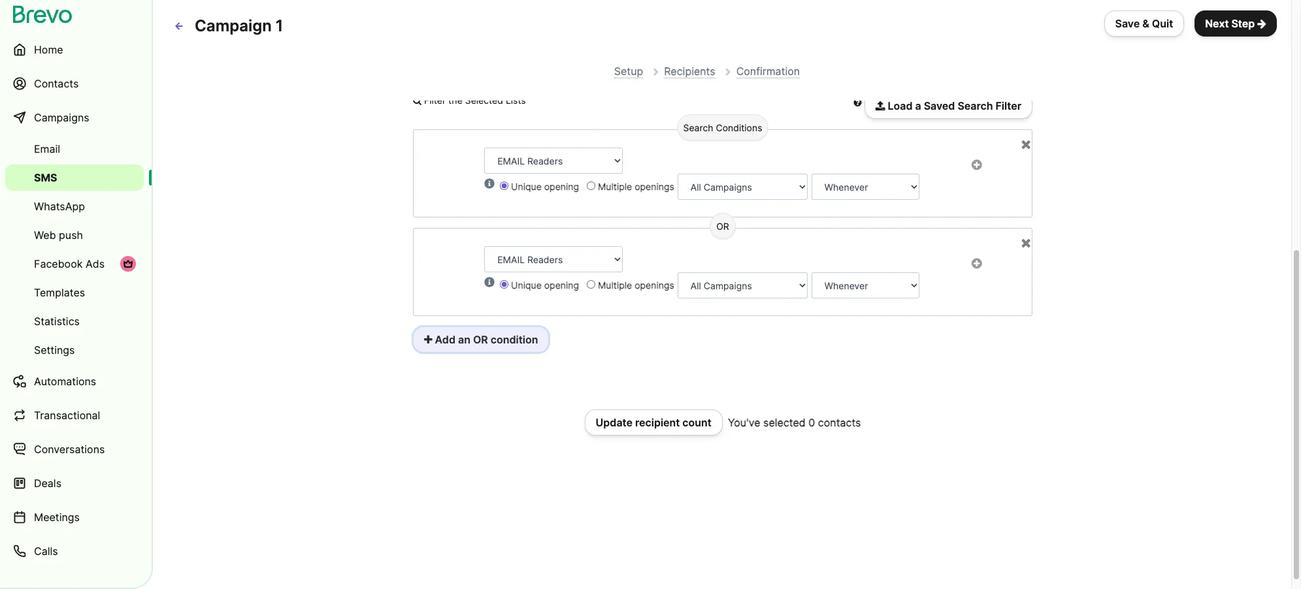 Task type: vqa. For each thing, say whether or not it's contained in the screenshot.
the top From
no



Task type: describe. For each thing, give the bounding box(es) containing it.
a
[[916, 99, 922, 112]]

home link
[[5, 34, 144, 65]]

email
[[34, 143, 60, 156]]

web push link
[[5, 222, 144, 248]]

contacts link
[[5, 68, 144, 99]]

search inside button
[[958, 99, 993, 112]]

meetings link
[[5, 502, 144, 533]]

1 opening from the top
[[544, 181, 579, 192]]

sms link
[[5, 165, 144, 191]]

settings link
[[5, 337, 144, 363]]

arrow right image
[[1258, 18, 1267, 29]]

setup link
[[614, 65, 643, 78]]

1
[[276, 16, 283, 35]]

campaign 1
[[195, 16, 283, 35]]

campaign
[[195, 16, 272, 35]]

home
[[34, 43, 63, 56]]

plus circle image
[[972, 161, 982, 170]]

save
[[1116, 17, 1140, 30]]

2 unique from the top
[[511, 280, 542, 291]]

web push
[[34, 229, 83, 242]]

2 opening from the top
[[544, 280, 579, 291]]

step
[[1232, 17, 1255, 30]]

1 unique from the top
[[511, 181, 542, 192]]

campaigns
[[34, 111, 89, 124]]

deals
[[34, 477, 61, 490]]

1 multiple from the top
[[598, 181, 632, 192]]

deals link
[[5, 468, 144, 499]]

2 multiple openings from the top
[[598, 280, 675, 291]]

filter the selected lists
[[422, 95, 529, 106]]

1 multiple openings from the top
[[598, 181, 675, 192]]

you've
[[728, 416, 761, 430]]

settings
[[34, 344, 75, 357]]

add an or condition
[[432, 333, 538, 346]]

sms
[[34, 171, 57, 184]]

facebook ads link
[[5, 251, 144, 277]]

automations link
[[5, 366, 144, 397]]

update recipient count button
[[585, 410, 723, 436]]

calls
[[34, 545, 58, 558]]

statistics
[[34, 315, 80, 328]]

save & quit
[[1116, 17, 1174, 30]]

conversations link
[[5, 434, 144, 465]]

add
[[435, 333, 456, 346]]

contacts
[[818, 416, 861, 430]]

meetings
[[34, 511, 80, 524]]

recipient
[[635, 416, 680, 430]]

upload image
[[876, 101, 885, 111]]

campaigns link
[[5, 102, 144, 133]]

plus circle image
[[972, 260, 982, 269]]

recipients
[[664, 65, 716, 78]]

facebook ads
[[34, 258, 105, 271]]

plus image
[[424, 335, 432, 345]]

next
[[1206, 17, 1229, 30]]

filter inside the load a saved search filter button
[[996, 99, 1022, 112]]

transactional
[[34, 409, 100, 422]]

0
[[809, 416, 815, 430]]



Task type: locate. For each thing, give the bounding box(es) containing it.
facebook
[[34, 258, 83, 271]]

whatsapp link
[[5, 194, 144, 220]]

1 vertical spatial unique opening
[[511, 280, 579, 291]]

load a saved search filter button
[[865, 93, 1033, 119]]

1 vertical spatial multiple
[[598, 280, 632, 291]]

templates
[[34, 286, 85, 299]]

unique opening
[[511, 181, 579, 192], [511, 280, 579, 291]]

1 vertical spatial openings
[[635, 280, 675, 291]]

1 horizontal spatial or
[[717, 221, 729, 232]]

question circle image
[[854, 98, 862, 107]]

1 vertical spatial multiple openings
[[598, 280, 675, 291]]

transactional link
[[5, 400, 144, 431]]

1 vertical spatial unique
[[511, 280, 542, 291]]

0 vertical spatial multiple openings
[[598, 181, 675, 192]]

1 vertical spatial or
[[473, 333, 488, 346]]

contacts
[[34, 77, 79, 90]]

opening
[[544, 181, 579, 192], [544, 280, 579, 291]]

condition
[[491, 333, 538, 346]]

search conditions
[[683, 122, 763, 133]]

0 vertical spatial unique
[[511, 181, 542, 192]]

confirmation
[[737, 65, 800, 78]]

automations
[[34, 375, 96, 388]]

update
[[596, 416, 633, 430]]

load a saved search filter
[[885, 99, 1022, 112]]

you've selected 0 contacts
[[728, 416, 861, 430]]

statistics link
[[5, 309, 144, 335]]

2 multiple from the top
[[598, 280, 632, 291]]

0 vertical spatial opening
[[544, 181, 579, 192]]

selected
[[764, 416, 806, 430]]

update recipient count
[[596, 416, 712, 430]]

ads
[[86, 258, 105, 271]]

search left conditions
[[683, 122, 714, 133]]

0 vertical spatial multiple
[[598, 181, 632, 192]]

save & quit button
[[1105, 10, 1185, 37]]

multiple
[[598, 181, 632, 192], [598, 280, 632, 291]]

1 vertical spatial opening
[[544, 280, 579, 291]]

1 horizontal spatial filter
[[996, 99, 1022, 112]]

multiple openings
[[598, 181, 675, 192], [598, 280, 675, 291]]

&
[[1143, 17, 1150, 30]]

selected
[[465, 95, 503, 106]]

setup
[[614, 65, 643, 78]]

openings
[[635, 181, 675, 192], [635, 280, 675, 291]]

load
[[888, 99, 913, 112]]

search right saved
[[958, 99, 993, 112]]

0 vertical spatial or
[[717, 221, 729, 232]]

templates link
[[5, 280, 144, 306]]

recipients link
[[664, 65, 716, 78]]

confirmation link
[[737, 65, 800, 78]]

whatsapp
[[34, 200, 85, 213]]

quit
[[1152, 17, 1174, 30]]

email link
[[5, 136, 144, 162]]

1 unique opening from the top
[[511, 181, 579, 192]]

next step button
[[1195, 10, 1277, 37]]

0 horizontal spatial or
[[473, 333, 488, 346]]

0 vertical spatial search
[[958, 99, 993, 112]]

1 horizontal spatial search
[[958, 99, 993, 112]]

0 horizontal spatial search
[[683, 122, 714, 133]]

calls link
[[5, 536, 144, 567]]

next step
[[1206, 17, 1255, 30]]

0 vertical spatial unique opening
[[511, 181, 579, 192]]

unique
[[511, 181, 542, 192], [511, 280, 542, 291]]

0 vertical spatial openings
[[635, 181, 675, 192]]

left___rvooi image
[[123, 259, 133, 269]]

push
[[59, 229, 83, 242]]

None radio
[[587, 182, 596, 190]]

filter
[[424, 95, 446, 106], [996, 99, 1022, 112]]

lists
[[506, 95, 526, 106]]

2 openings from the top
[[635, 280, 675, 291]]

search
[[958, 99, 993, 112], [683, 122, 714, 133]]

1 openings from the top
[[635, 181, 675, 192]]

1 vertical spatial search
[[683, 122, 714, 133]]

conversations
[[34, 443, 105, 456]]

conditions
[[716, 122, 763, 133]]

None radio
[[500, 182, 509, 190], [500, 280, 509, 289], [587, 280, 596, 289], [500, 182, 509, 190], [500, 280, 509, 289], [587, 280, 596, 289]]

web
[[34, 229, 56, 242]]

0 horizontal spatial filter
[[424, 95, 446, 106]]

count
[[683, 416, 712, 430]]

the
[[449, 95, 463, 106]]

search image
[[413, 96, 422, 105]]

2 unique opening from the top
[[511, 280, 579, 291]]

or
[[717, 221, 729, 232], [473, 333, 488, 346]]

saved
[[924, 99, 955, 112]]

an
[[458, 333, 471, 346]]



